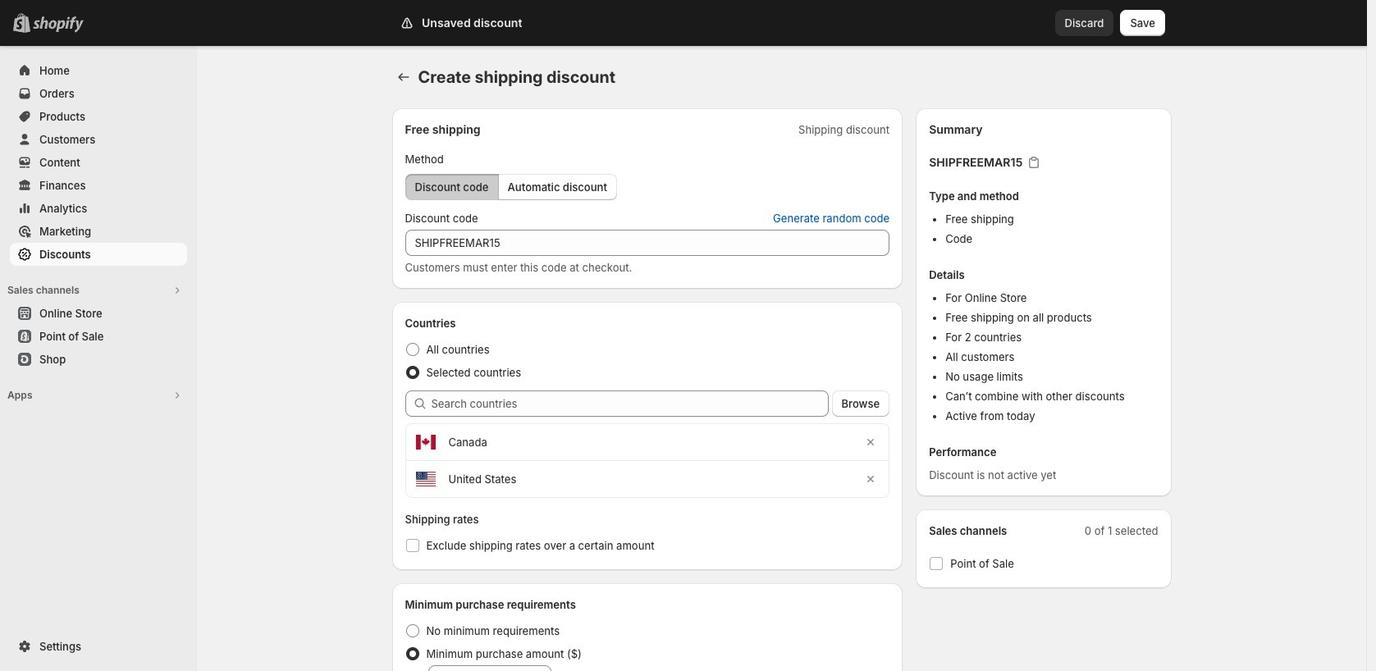 Task type: locate. For each thing, give the bounding box(es) containing it.
Search countries text field
[[431, 391, 829, 417]]

shopify image
[[33, 16, 84, 33]]

None text field
[[405, 230, 890, 256]]



Task type: vqa. For each thing, say whether or not it's contained in the screenshot.
the Search countries text field
yes



Task type: describe. For each thing, give the bounding box(es) containing it.
0.00 text field
[[450, 666, 551, 672]]



